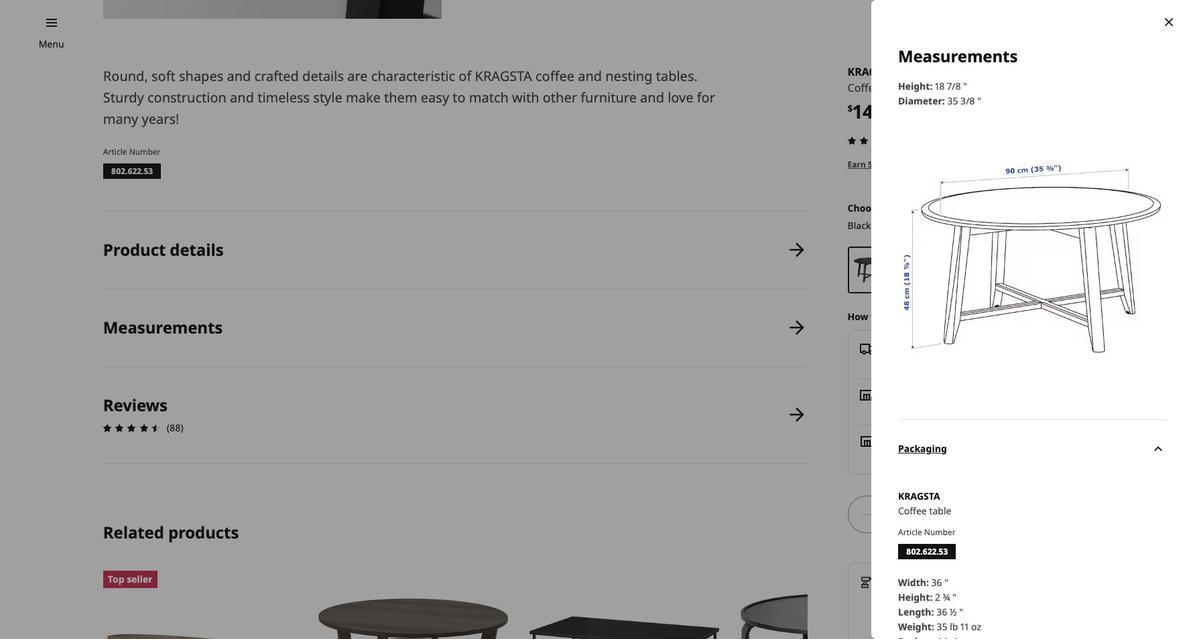 Task type: describe. For each thing, give the bounding box(es) containing it.
mi
[[968, 449, 979, 462]]

35 3/8 " button
[[946, 80, 985, 97]]

taskrabbit
[[944, 575, 993, 588]]

and right shapes
[[227, 67, 251, 85]]

it
[[901, 310, 908, 323]]

1 vertical spatial 36
[[937, 606, 947, 619]]

measurements inside "button"
[[103, 316, 223, 338]]

reviews heading
[[103, 394, 168, 416]]

length
[[898, 606, 932, 619]]

round, soft shapes and crafted details are characteristic of kragsta coffee and nesting tables. sturdy construction and timeless style make them easy to match with other furniture and love for many years!
[[103, 67, 715, 128]]

store for in
[[895, 434, 919, 447]]

how
[[848, 310, 869, 323]]

35 inside the height : 18 7/8 " diameter : 35 3/8 "
[[948, 94, 958, 107]]

earn
[[848, 159, 866, 170]]

for inside round, soft shapes and crafted details are characteristic of kragsta coffee and nesting tables. sturdy construction and timeless style make them easy to match with other furniture and love for many years!
[[697, 89, 715, 107]]

oz
[[972, 621, 982, 633]]

diameter
[[898, 94, 943, 107]]

crafted
[[254, 67, 299, 85]]

choose
[[848, 202, 882, 214]]

rotate 180 image
[[1150, 441, 1167, 457]]

0 horizontal spatial kragsta coffee table, black, 35 3/8 " image
[[103, 0, 442, 19]]

kragsta coffee table heading
[[898, 489, 1167, 504]]

stockholm coffee table, walnut veneer, 70 7/8x23 1/4 " image
[[103, 572, 301, 640]]

nesting
[[606, 67, 653, 85]]

table,
[[883, 81, 912, 95]]

149
[[853, 99, 885, 124]]

menu button
[[39, 37, 64, 52]]

0 vertical spatial article
[[103, 146, 127, 158]]

5%
[[868, 159, 880, 170]]

measurements dialog
[[872, 0, 1193, 640]]

0 horizontal spatial number
[[129, 146, 161, 158]]

to inside round, soft shapes and crafted details are characteristic of kragsta coffee and nesting tables. sturdy construction and timeless style make them easy to match with other furniture and love for many years!
[[453, 89, 466, 107]]

change store
[[1081, 310, 1140, 323]]

for inside 'assembly by taskrabbit available for 48146 estimated price $33'
[[925, 590, 938, 602]]

7/8
[[947, 80, 961, 92]]

style
[[313, 89, 342, 107]]

coffee
[[536, 67, 575, 85]]

¾
[[943, 591, 950, 604]]

of
[[459, 67, 472, 85]]

sturdy
[[103, 89, 144, 107]]

48146 button
[[941, 590, 966, 602]]

coffee for kragsta coffee table
[[898, 505, 927, 517]]

article number inside measurements dialog
[[898, 527, 956, 538]]

furniture
[[581, 89, 637, 107]]

packaging
[[898, 443, 947, 455]]

35 inside kragsta coffee table, black, 35 3/8 " $ 149 99
[[946, 81, 959, 95]]

jakobsfors coffee table, dark brown stained oak veneer, 31 1/2 " image
[[314, 572, 512, 640]]

measurements button
[[103, 290, 808, 366]]

assembly
[[883, 575, 928, 588]]

related products
[[103, 521, 239, 544]]

canton, mi button
[[931, 449, 979, 462]]

seller
[[127, 573, 153, 586]]

2
[[935, 591, 941, 604]]

width : 36 " height : 2 ¾ " length : 36 ½ " weight : 35 lb 11 oz
[[898, 576, 982, 633]]

kragsta coffee table, black, 35 3/8 " image inside measurements dialog
[[898, 125, 1167, 393]]

$33
[[954, 604, 970, 617]]

äsperöd coffee table, black/glass black, 45 1/4x22 7/8 " image
[[525, 572, 723, 640]]

lb
[[950, 621, 958, 633]]

credit
[[1036, 159, 1060, 170]]

earn 5% in rewards at ikea using the ikea visa credit card*. details > button
[[848, 159, 1124, 171]]

color
[[884, 202, 908, 214]]

11
[[961, 621, 969, 633]]

how to get it
[[848, 310, 908, 323]]

height : 18 7/8 " diameter : 35 3/8 "
[[898, 80, 981, 107]]

1 horizontal spatial review: 4.3 out of 5 stars. total reviews: 88 image
[[844, 133, 909, 149]]

delivery to 48146 available
[[886, 342, 967, 369]]

height inside the height : 18 7/8 " diameter : 35 3/8 "
[[898, 80, 930, 92]]

review: 4.3 out of 5 stars. total reviews: 88 image inside list
[[99, 420, 164, 436]]

table
[[929, 505, 952, 517]]

at for rewards
[[927, 159, 935, 170]]

top
[[108, 573, 124, 586]]

menu
[[39, 38, 64, 50]]

timeless
[[258, 89, 310, 107]]

details inside round, soft shapes and crafted details are characteristic of kragsta coffee and nesting tables. sturdy construction and timeless style make them easy to match with other furniture and love for many years!
[[302, 67, 344, 85]]

48146 inside the delivery to 48146 available
[[940, 342, 967, 354]]

$
[[848, 102, 853, 115]]

18
[[935, 80, 945, 92]]

price
[[930, 604, 952, 617]]

802.622.53 inside measurements dialog
[[906, 546, 948, 558]]

rewards
[[892, 159, 924, 170]]

3/8 inside kragsta coffee table, black, 35 3/8 " $ 149 99
[[961, 81, 978, 95]]

change
[[1081, 310, 1115, 323]]

them
[[384, 89, 417, 107]]

change store button
[[1081, 310, 1140, 324]]

and left love
[[640, 89, 664, 107]]

height inside width : 36 " height : 2 ¾ " length : 36 ½ " weight : 35 lb 11 oz
[[898, 591, 930, 604]]

construction
[[147, 89, 227, 107]]

get
[[883, 310, 899, 323]]

love
[[668, 89, 694, 107]]

measurements inside dialog
[[898, 45, 1018, 67]]

0 vertical spatial 36
[[932, 576, 942, 589]]

easy
[[421, 89, 449, 107]]

kragsta coffee table
[[898, 490, 952, 517]]

kragsta coffee table, black, 35 3/8 " $ 149 99
[[848, 64, 985, 124]]

in
[[882, 159, 890, 170]]

product details heading
[[103, 239, 224, 261]]



Task type: locate. For each thing, give the bounding box(es) containing it.
3/8 right 7/8
[[961, 81, 978, 95]]

2 height from the top
[[898, 591, 930, 604]]

802.622.53
[[111, 166, 153, 177], [906, 546, 948, 558]]

number down table
[[924, 527, 956, 538]]

0 vertical spatial height
[[898, 80, 930, 92]]

weight
[[898, 621, 932, 633]]

0 vertical spatial to
[[453, 89, 466, 107]]

1 horizontal spatial coffee
[[898, 505, 927, 517]]

and left timeless
[[230, 89, 254, 107]]

0 horizontal spatial for
[[697, 89, 715, 107]]

height up diameter
[[898, 80, 930, 92]]

coffee inside kragsta coffee table, black, 35 3/8 " $ 149 99
[[848, 81, 881, 95]]

to down of
[[453, 89, 466, 107]]

details
[[302, 67, 344, 85], [170, 239, 224, 261]]

assembly by taskrabbit available for 48146 estimated price $33
[[883, 575, 993, 617]]

at inside 'in store in stock at canton, mi'
[[920, 449, 928, 462]]

coffee inside kragsta coffee table
[[898, 505, 927, 517]]

delivery
[[886, 342, 925, 354]]

1 vertical spatial available
[[883, 590, 923, 602]]

number inside measurements dialog
[[924, 527, 956, 538]]

in
[[883, 434, 893, 447], [883, 449, 892, 462]]

1 3/8 from the top
[[961, 81, 978, 95]]

details up the style
[[302, 67, 344, 85]]

kragsta inside round, soft shapes and crafted details are characteristic of kragsta coffee and nesting tables. sturdy construction and timeless style make them easy to match with other furniture and love for many years!
[[475, 67, 532, 85]]

product details button
[[103, 212, 808, 289]]

for left ¾
[[925, 590, 938, 602]]

height up length
[[898, 591, 930, 604]]

earn 5% in rewards at ikea using the ikea visa credit card*. details >
[[848, 159, 1124, 170]]

black,
[[914, 81, 943, 95]]

kragsta inside kragsta coffee table
[[898, 490, 940, 503]]

0 vertical spatial details
[[302, 67, 344, 85]]

1 ikea from the left
[[937, 159, 955, 170]]

3/8 down 7/8
[[961, 94, 975, 107]]

tables.
[[656, 67, 698, 85]]

store right change
[[1117, 310, 1140, 323]]

other
[[543, 89, 577, 107]]

802.622.53 up by
[[906, 546, 948, 558]]

0 horizontal spatial store
[[895, 434, 919, 447]]

2 horizontal spatial kragsta coffee table, black, 35 3/8 " image
[[898, 125, 1167, 393]]

in stock at canton, mi group
[[883, 449, 979, 462]]

0 horizontal spatial review: 4.3 out of 5 stars. total reviews: 88 image
[[99, 420, 164, 436]]

and
[[227, 67, 251, 85], [578, 67, 602, 85], [230, 89, 254, 107], [640, 89, 664, 107]]

review: 4.3 out of 5 stars. total reviews: 88 image down reviews heading
[[99, 420, 164, 436]]

kragsta
[[848, 64, 895, 79], [475, 67, 532, 85], [898, 490, 940, 503]]

1 vertical spatial review: 4.3 out of 5 stars. total reviews: 88 image
[[99, 420, 164, 436]]

to inside the delivery to 48146 available
[[927, 342, 937, 354]]

0 horizontal spatial measurements
[[103, 316, 223, 338]]

1 vertical spatial for
[[925, 590, 938, 602]]

match
[[469, 89, 509, 107]]

soft
[[151, 67, 175, 85]]

in left packaging
[[883, 434, 893, 447]]

1 horizontal spatial article
[[898, 527, 922, 538]]

coffee up 149 on the right top of page
[[848, 81, 881, 95]]

1 horizontal spatial kragsta
[[848, 64, 895, 79]]

:
[[930, 80, 933, 92], [943, 94, 945, 107], [927, 576, 929, 589], [930, 591, 933, 604], [932, 606, 934, 619], [932, 621, 935, 633]]

with
[[512, 89, 539, 107]]

number down years!
[[129, 146, 161, 158]]

1 vertical spatial details
[[170, 239, 224, 261]]

1 horizontal spatial number
[[924, 527, 956, 538]]

1 vertical spatial 802.622.53
[[906, 546, 948, 558]]

kragsta up table,
[[848, 64, 895, 79]]

802.622.53 down many
[[111, 166, 153, 177]]

borgeby coffee table, black, 27 1/2 " image
[[737, 572, 934, 640]]

1 vertical spatial measurements
[[103, 316, 223, 338]]

review: 4.3 out of 5 stars. total reviews: 88 image
[[844, 133, 909, 149], [99, 420, 164, 436]]

are
[[347, 67, 368, 85]]

article number down many
[[103, 146, 161, 158]]

card*.
[[1062, 159, 1087, 170]]

article down many
[[103, 146, 127, 158]]

1 vertical spatial at
[[920, 449, 928, 462]]

0 vertical spatial number
[[129, 146, 161, 158]]

1 vertical spatial to
[[871, 310, 881, 323]]

store up stock
[[895, 434, 919, 447]]

shapes
[[179, 67, 223, 85]]

48146 right 2 at the right of the page
[[941, 590, 966, 602]]

1 horizontal spatial details
[[302, 67, 344, 85]]

estimated
[[883, 604, 927, 617]]

for right love
[[697, 89, 715, 107]]

article number down table
[[898, 527, 956, 538]]

ikea left using
[[937, 159, 955, 170]]

0 vertical spatial in
[[883, 434, 893, 447]]

to for how to get it
[[871, 310, 881, 323]]

0 horizontal spatial to
[[453, 89, 466, 107]]

kragsta coffee table, white, 35 3/8 " image
[[903, 252, 939, 288]]

at for stock
[[920, 449, 928, 462]]

0 horizontal spatial kragsta
[[475, 67, 532, 85]]

1 height from the top
[[898, 80, 930, 92]]

canton,
[[931, 449, 965, 462]]

reviews
[[103, 394, 168, 416]]

at right "rewards"
[[927, 159, 935, 170]]

review: 4.3 out of 5 stars. total reviews: 88 image up 5%
[[844, 133, 909, 149]]

stock
[[894, 449, 917, 462]]

0 horizontal spatial ikea
[[937, 159, 955, 170]]

0 vertical spatial coffee
[[848, 81, 881, 95]]

black
[[848, 219, 871, 232]]

to for delivery to 48146 available
[[927, 342, 937, 354]]

>
[[1120, 159, 1124, 170]]

0 vertical spatial measurements
[[898, 45, 1018, 67]]

0 vertical spatial at
[[927, 159, 935, 170]]

characteristic
[[371, 67, 455, 85]]

top seller link
[[103, 572, 301, 640]]

available up the estimated
[[883, 590, 923, 602]]

product
[[103, 239, 166, 261]]

99
[[888, 102, 899, 115]]

2 horizontal spatial kragsta
[[898, 490, 940, 503]]

0 vertical spatial store
[[1117, 310, 1140, 323]]

at
[[927, 159, 935, 170], [920, 449, 928, 462]]

kragsta inside kragsta coffee table, black, 35 3/8 " $ 149 99
[[848, 64, 895, 79]]

1 vertical spatial height
[[898, 591, 930, 604]]

to
[[453, 89, 466, 107], [871, 310, 881, 323], [927, 342, 937, 354]]

packaging button
[[898, 420, 1167, 479]]

0 vertical spatial for
[[697, 89, 715, 107]]

using
[[957, 159, 979, 170]]

measurements heading
[[103, 316, 223, 338]]

kragsta coffee table, black, 35 3/8 " image
[[103, 0, 442, 19], [898, 125, 1167, 393], [853, 252, 889, 288]]

by
[[931, 575, 942, 588]]

"
[[964, 80, 967, 92], [981, 81, 985, 95], [978, 94, 981, 107], [945, 576, 949, 589], [953, 591, 957, 604], [960, 606, 963, 619]]

at right stock
[[920, 449, 928, 462]]

to right "delivery"
[[927, 342, 937, 354]]

product details
[[103, 239, 224, 261]]

1 horizontal spatial store
[[1117, 310, 1140, 323]]

3/8
[[961, 81, 978, 95], [961, 94, 975, 107]]

2 horizontal spatial to
[[927, 342, 937, 354]]

coffee for kragsta coffee table, black, 35 3/8 " $ 149 99
[[848, 81, 881, 95]]

35 down 7/8
[[948, 94, 958, 107]]

coffee right quantity input value text box
[[898, 505, 927, 517]]

1 horizontal spatial ikea
[[997, 159, 1015, 170]]

48146 inside 'assembly by taskrabbit available for 48146 estimated price $33'
[[941, 590, 966, 602]]

ikea right the
[[997, 159, 1015, 170]]

" inside kragsta coffee table, black, 35 3/8 " $ 149 99
[[981, 81, 985, 95]]

height
[[898, 80, 930, 92], [898, 591, 930, 604]]

kragsta up match
[[475, 67, 532, 85]]

2 in from the top
[[883, 449, 892, 462]]

ikea
[[937, 159, 955, 170], [997, 159, 1015, 170]]

available inside the delivery to 48146 available
[[899, 356, 939, 369]]

article inside measurements dialog
[[898, 527, 922, 538]]

35 right 18
[[946, 81, 959, 95]]

kragsta for kragsta coffee table, black, 35 3/8 " $ 149 99
[[848, 64, 895, 79]]

3/8 inside the height : 18 7/8 " diameter : 35 3/8 "
[[961, 94, 975, 107]]

years!
[[142, 110, 179, 128]]

48146 right "delivery"
[[940, 342, 967, 354]]

details inside button
[[170, 239, 224, 261]]

1 horizontal spatial kragsta coffee table, black, 35 3/8 " image
[[853, 252, 889, 288]]

details right 'product'
[[170, 239, 224, 261]]

35 inside width : 36 " height : 2 ¾ " length : 36 ½ " weight : 35 lb 11 oz
[[937, 621, 948, 633]]

article
[[103, 146, 127, 158], [898, 527, 922, 538]]

0 horizontal spatial article
[[103, 146, 127, 158]]

0 vertical spatial 802.622.53
[[111, 166, 153, 177]]

available for assembly
[[883, 590, 923, 602]]

36
[[932, 576, 942, 589], [937, 606, 947, 619]]

list
[[99, 212, 808, 464]]

35 left lb
[[937, 621, 948, 633]]

1 horizontal spatial for
[[925, 590, 938, 602]]

0 vertical spatial article number
[[103, 146, 161, 158]]

0 horizontal spatial details
[[170, 239, 224, 261]]

0 horizontal spatial 802.622.53
[[111, 166, 153, 177]]

Quantity input value text field
[[880, 496, 898, 533]]

2 ikea from the left
[[997, 159, 1015, 170]]

visa
[[1017, 159, 1034, 170]]

store for change
[[1117, 310, 1140, 323]]

½
[[950, 606, 957, 619]]

details
[[1090, 159, 1118, 170]]

top seller
[[108, 573, 153, 586]]

available for delivery
[[899, 356, 939, 369]]

1 vertical spatial article
[[898, 527, 922, 538]]

1 horizontal spatial 802.622.53
[[906, 546, 948, 558]]

1 horizontal spatial measurements
[[898, 45, 1018, 67]]

width
[[898, 576, 927, 589]]

in left stock
[[883, 449, 892, 462]]

number
[[129, 146, 161, 158], [924, 527, 956, 538]]

to left the 'get'
[[871, 310, 881, 323]]

at inside earn 5% in rewards at ikea using the ikea visa credit card*. details > button
[[927, 159, 935, 170]]

1 vertical spatial in
[[883, 449, 892, 462]]

1 vertical spatial coffee
[[898, 505, 927, 517]]

36 up 2 at the right of the page
[[932, 576, 942, 589]]

1 horizontal spatial article number
[[898, 527, 956, 538]]

1 vertical spatial article number
[[898, 527, 956, 538]]

and up furniture
[[578, 67, 602, 85]]

2 vertical spatial to
[[927, 342, 937, 354]]

article number
[[103, 146, 161, 158], [898, 527, 956, 538]]

in store in stock at canton, mi
[[883, 434, 979, 462]]

1 vertical spatial number
[[924, 527, 956, 538]]

1 vertical spatial 48146
[[941, 590, 966, 602]]

0 vertical spatial review: 4.3 out of 5 stars. total reviews: 88 image
[[844, 133, 909, 149]]

1 horizontal spatial to
[[871, 310, 881, 323]]

0 horizontal spatial article number
[[103, 146, 161, 158]]

1 in from the top
[[883, 434, 893, 447]]

round,
[[103, 67, 148, 85]]

article right quantity input value text box
[[898, 527, 922, 538]]

0 horizontal spatial coffee
[[848, 81, 881, 95]]

store inside 'in store in stock at canton, mi'
[[895, 434, 919, 447]]

list containing product details
[[99, 212, 808, 464]]

choose color black
[[848, 202, 908, 232]]

36 left the ½
[[937, 606, 947, 619]]

kragsta up table
[[898, 490, 940, 503]]

available inside 'assembly by taskrabbit available for 48146 estimated price $33'
[[883, 590, 923, 602]]

available down "delivery"
[[899, 356, 939, 369]]

store inside the change store button
[[1117, 310, 1140, 323]]

2 3/8 from the top
[[961, 94, 975, 107]]

(88)
[[167, 421, 184, 434]]

kragsta for kragsta coffee table
[[898, 490, 940, 503]]

products
[[168, 521, 239, 544]]

for
[[697, 89, 715, 107], [925, 590, 938, 602]]

make
[[346, 89, 381, 107]]

1 vertical spatial store
[[895, 434, 919, 447]]

0 vertical spatial 48146
[[940, 342, 967, 354]]

0 vertical spatial available
[[899, 356, 939, 369]]

the
[[981, 159, 995, 170]]

related
[[103, 521, 164, 544]]



Task type: vqa. For each thing, say whether or not it's contained in the screenshot.
'Review: 4.3 out of 5 stars. Total reviews: 88' image to the bottom
yes



